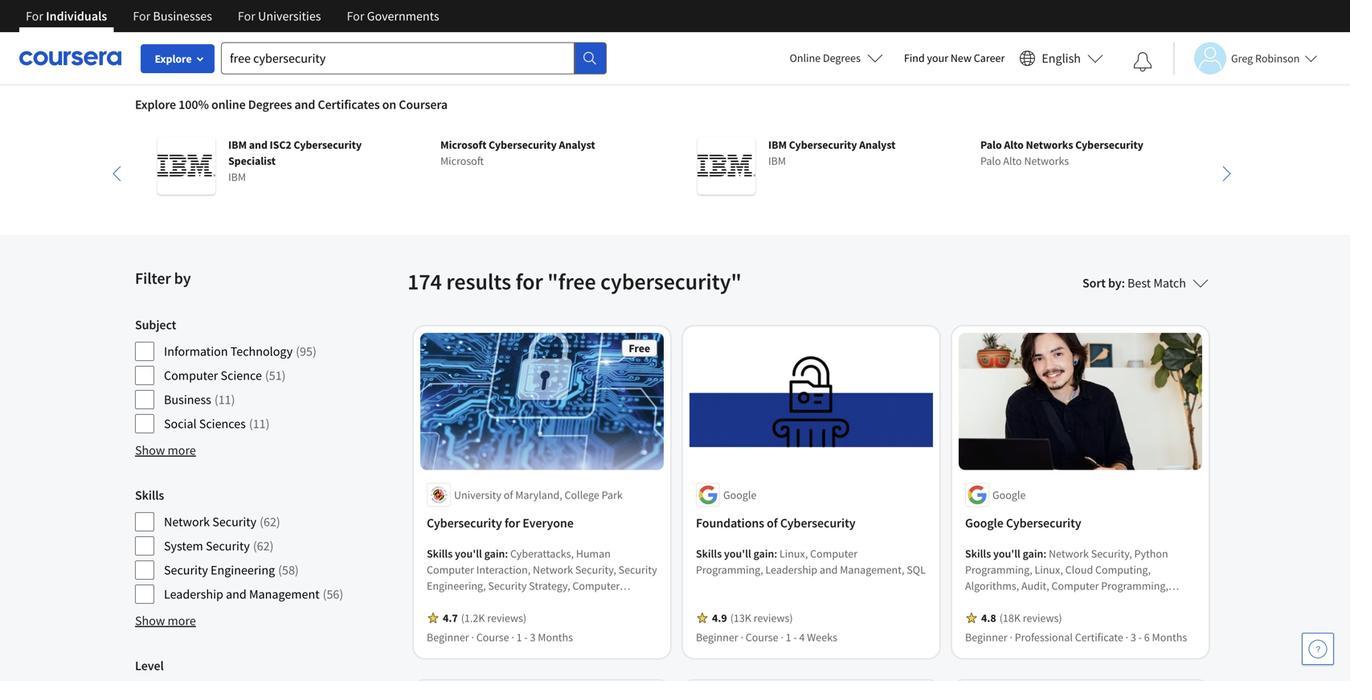 Task type: vqa. For each thing, say whether or not it's contained in the screenshot.


Task type: locate. For each thing, give the bounding box(es) containing it.
leadership up software
[[507, 595, 559, 609]]

2 ibm image from the left
[[698, 137, 756, 195]]

1 vertical spatial show more
[[135, 613, 196, 629]]

2 show more from the top
[[135, 613, 196, 629]]

0 horizontal spatial 1
[[517, 630, 522, 644]]

and up specialist
[[249, 137, 268, 152]]

beginner · course · 1 - 3 months
[[427, 630, 573, 644]]

for left "governments"
[[347, 8, 365, 24]]

1 course from the left
[[477, 630, 509, 644]]

1 horizontal spatial you'll
[[724, 546, 752, 561]]

: up interaction,
[[505, 546, 508, 561]]

1 horizontal spatial 3
[[1131, 630, 1137, 644]]

for individuals
[[26, 8, 107, 24]]

4.9
[[712, 611, 727, 625]]

1 skills you'll gain : from the left
[[427, 546, 511, 561]]

1 horizontal spatial skills you'll gain :
[[696, 546, 780, 561]]

1 1 from the left
[[517, 630, 522, 644]]

for
[[516, 267, 543, 295], [505, 515, 520, 531]]

network up system
[[164, 514, 210, 530]]

skills group
[[135, 486, 398, 605]]

months down software
[[538, 630, 573, 644]]

2 horizontal spatial beginner
[[966, 630, 1008, 644]]

ibm image for ibm and isc2 cybersecurity specialist
[[158, 137, 215, 195]]

( for information technology
[[296, 343, 300, 359]]

you'll down google cybersecurity
[[994, 546, 1021, 561]]

for for businesses
[[133, 8, 151, 24]]

1 show from the top
[[135, 442, 165, 458]]

1 horizontal spatial months
[[1153, 630, 1188, 644]]

reviews)
[[487, 611, 527, 625], [754, 611, 793, 625], [1023, 611, 1063, 625]]

51
[[269, 367, 282, 384]]

1 show more button from the top
[[135, 441, 196, 460]]

0 vertical spatial more
[[168, 442, 196, 458]]

( right sciences
[[249, 416, 253, 432]]

models,
[[468, 595, 504, 609]]

1 ibm image from the left
[[158, 137, 215, 195]]

0 vertical spatial 11
[[218, 392, 231, 408]]

system security ( 62 )
[[164, 538, 274, 554]]

explore
[[155, 51, 192, 66], [135, 96, 176, 113]]

0 horizontal spatial degrees
[[248, 96, 292, 113]]

help center image
[[1309, 639, 1328, 658]]

100%
[[179, 96, 209, 113]]

skills you'll gain : down google cybersecurity
[[966, 546, 1049, 561]]

0 horizontal spatial 3
[[530, 630, 536, 644]]

1 for everyone
[[517, 630, 522, 644]]

for
[[26, 8, 43, 24], [133, 8, 151, 24], [238, 8, 256, 24], [347, 8, 365, 24]]

1 vertical spatial show more button
[[135, 611, 196, 630]]

1 for from the left
[[26, 8, 43, 24]]

foundations of cybersecurity link
[[696, 513, 927, 533]]

1 horizontal spatial degrees
[[823, 51, 861, 65]]

· left 4
[[781, 630, 784, 644]]

1 left 4
[[786, 630, 792, 644]]

1 horizontal spatial 1
[[786, 630, 792, 644]]

· left 6
[[1126, 630, 1129, 644]]

human
[[576, 546, 611, 561]]

) for information technology
[[313, 343, 317, 359]]

and down foundations of cybersecurity link
[[820, 562, 838, 577]]

2 horizontal spatial management,
[[840, 562, 905, 577]]

0 horizontal spatial skills you'll gain :
[[427, 546, 511, 561]]

2 analyst from the left
[[860, 137, 896, 152]]

0 vertical spatial of
[[504, 488, 513, 502]]

- left 4
[[794, 630, 797, 644]]

1 vertical spatial explore
[[135, 96, 176, 113]]

- left 6
[[1139, 630, 1143, 644]]

beginner for everyone
[[427, 630, 469, 644]]

skills you'll gain : for cybersecurity
[[427, 546, 511, 561]]

beginner for cybersecurity
[[696, 630, 739, 644]]

0 vertical spatial security,
[[576, 562, 617, 577]]

1 palo from the top
[[981, 137, 1002, 152]]

0 horizontal spatial of
[[504, 488, 513, 502]]

more
[[168, 442, 196, 458], [168, 613, 196, 629]]

1 analyst from the left
[[559, 137, 596, 152]]

2 you'll from the left
[[724, 546, 752, 561]]

· down (13k
[[741, 630, 744, 644]]

show up level
[[135, 613, 165, 629]]

analyst for ibm cybersecurity analyst
[[860, 137, 896, 152]]

months right 6
[[1153, 630, 1188, 644]]

0 horizontal spatial gain
[[484, 546, 505, 561]]

1 - from the left
[[525, 630, 528, 644]]

security down system
[[164, 562, 208, 578]]

0 vertical spatial degrees
[[823, 51, 861, 65]]

find
[[904, 51, 925, 65]]

network security ( 62 )
[[164, 514, 280, 530]]

2 horizontal spatial you'll
[[994, 546, 1021, 561]]

analyst
[[559, 137, 596, 152], [860, 137, 896, 152]]

0 horizontal spatial beginner
[[427, 630, 469, 644]]

2 gain from the left
[[754, 546, 775, 561]]

0 vertical spatial explore
[[155, 51, 192, 66]]

cyberattacks, human computer interaction, network security, security engineering, security strategy, computer security models, leadership and management, risk management, software security, computer networking
[[427, 546, 657, 641]]

computer
[[164, 367, 218, 384], [811, 546, 858, 561], [427, 562, 474, 577], [573, 578, 620, 593], [603, 611, 650, 625]]

( up engineering
[[253, 538, 257, 554]]

1 horizontal spatial -
[[794, 630, 797, 644]]

2 skills you'll gain : from the left
[[696, 546, 780, 561]]

:
[[1122, 275, 1126, 291], [505, 546, 508, 561], [775, 546, 778, 561], [1044, 546, 1047, 561]]

1 horizontal spatial by
[[1109, 275, 1122, 291]]

individuals
[[46, 8, 107, 24]]

62
[[264, 514, 277, 530], [257, 538, 270, 554]]

( right technology
[[296, 343, 300, 359]]

show more button
[[135, 441, 196, 460], [135, 611, 196, 630]]

: left the linux, in the right bottom of the page
[[775, 546, 778, 561]]

· down the (1.2k
[[472, 630, 474, 644]]

beginner · course · 1 - 4 weeks
[[696, 630, 838, 644]]

ibm cybersecurity analyst ibm
[[769, 137, 896, 168]]

11 down 'computer science ( 51 )'
[[218, 392, 231, 408]]

· down 4.7 (1.2k reviews)
[[512, 630, 514, 644]]

months
[[538, 630, 573, 644], [1153, 630, 1188, 644]]

skills up engineering,
[[427, 546, 453, 561]]

3 left 6
[[1131, 630, 1137, 644]]

reviews) up beginner · course · 1 - 3 months
[[487, 611, 527, 625]]

course
[[477, 630, 509, 644], [746, 630, 779, 644]]

- down software
[[525, 630, 528, 644]]

( for system security
[[253, 538, 257, 554]]

by right filter
[[174, 268, 191, 288]]

universities
[[258, 8, 321, 24]]

skills you'll gain :
[[427, 546, 511, 561], [696, 546, 780, 561], [966, 546, 1049, 561]]

62 for network security ( 62 )
[[264, 514, 277, 530]]

online
[[211, 96, 246, 113]]

leadership inside cyberattacks, human computer interaction, network security, security engineering, security strategy, computer security models, leadership and management, risk management, software security, computer networking
[[507, 595, 559, 609]]

beginner down "4.8" on the bottom of the page
[[966, 630, 1008, 644]]

explore down for businesses
[[155, 51, 192, 66]]

and left the certificates
[[295, 96, 315, 113]]

1 horizontal spatial network
[[533, 562, 573, 577]]

ibm image for ibm cybersecurity analyst
[[698, 137, 756, 195]]

3 for from the left
[[238, 8, 256, 24]]

explore inside popup button
[[155, 51, 192, 66]]

1 vertical spatial network
[[533, 562, 573, 577]]

management, down models,
[[449, 611, 513, 625]]

for left individuals
[[26, 8, 43, 24]]

by right sort on the top right
[[1109, 275, 1122, 291]]

1 vertical spatial networks
[[1025, 154, 1070, 168]]

network inside skills group
[[164, 514, 210, 530]]

reviews) up beginner · course · 1 - 4 weeks at the bottom right of page
[[754, 611, 793, 625]]

of right foundations
[[767, 515, 778, 531]]

0 horizontal spatial course
[[477, 630, 509, 644]]

gain down google cybersecurity
[[1023, 546, 1044, 561]]

of for foundations
[[767, 515, 778, 531]]

1 gain from the left
[[484, 546, 505, 561]]

None search field
[[221, 42, 607, 74]]

1 horizontal spatial ibm image
[[698, 137, 756, 195]]

system
[[164, 538, 203, 554]]

by for sort
[[1109, 275, 1122, 291]]

1 show more from the top
[[135, 442, 196, 458]]

leadership down the linux, in the right bottom of the page
[[766, 562, 818, 577]]

0 horizontal spatial reviews)
[[487, 611, 527, 625]]

computer science ( 51 )
[[164, 367, 286, 384]]

management, down human
[[581, 595, 646, 609]]

0 horizontal spatial analyst
[[559, 137, 596, 152]]

1 vertical spatial for
[[505, 515, 520, 531]]

2 - from the left
[[794, 630, 797, 644]]

more for leadership
[[168, 613, 196, 629]]

1 horizontal spatial course
[[746, 630, 779, 644]]

analyst inside microsoft cybersecurity analyst microsoft
[[559, 137, 596, 152]]

skills inside group
[[135, 487, 164, 503]]

11
[[218, 392, 231, 408], [253, 416, 266, 432]]

2 for from the left
[[133, 8, 151, 24]]

park
[[602, 488, 623, 502]]

1 vertical spatial 62
[[257, 538, 270, 554]]

and inside skills group
[[226, 586, 247, 602]]

2 more from the top
[[168, 613, 196, 629]]

0 vertical spatial 62
[[264, 514, 277, 530]]

)
[[313, 343, 317, 359], [282, 367, 286, 384], [231, 392, 235, 408], [266, 416, 270, 432], [277, 514, 280, 530], [270, 538, 274, 554], [295, 562, 299, 578], [340, 586, 344, 602]]

ibm
[[228, 137, 247, 152], [769, 137, 787, 152], [769, 154, 786, 168], [228, 170, 246, 184]]

for left the businesses
[[133, 8, 151, 24]]

degrees
[[823, 51, 861, 65], [248, 96, 292, 113]]

0 vertical spatial network
[[164, 514, 210, 530]]

1 beginner from the left
[[427, 630, 469, 644]]

0 horizontal spatial months
[[538, 630, 573, 644]]

show for social sciences
[[135, 442, 165, 458]]

0 vertical spatial show
[[135, 442, 165, 458]]

gain left the linux, in the right bottom of the page
[[754, 546, 775, 561]]

0 vertical spatial show more
[[135, 442, 196, 458]]

computer inside subject group
[[164, 367, 218, 384]]

management, left sql
[[840, 562, 905, 577]]

english button
[[1013, 32, 1110, 84]]

6
[[1145, 630, 1150, 644]]

2 beginner from the left
[[696, 630, 739, 644]]

robinson
[[1256, 51, 1300, 66]]

) for social sciences
[[266, 416, 270, 432]]

beginner down 4.7
[[427, 630, 469, 644]]

security, down human
[[576, 562, 617, 577]]

for left "everyone"
[[505, 515, 520, 531]]

0 horizontal spatial -
[[525, 630, 528, 644]]

network up strategy,
[[533, 562, 573, 577]]

3 gain from the left
[[1023, 546, 1044, 561]]

1
[[517, 630, 522, 644], [786, 630, 792, 644]]

( up system security ( 62 )
[[260, 514, 264, 530]]

1 vertical spatial more
[[168, 613, 196, 629]]

for left ""free"
[[516, 267, 543, 295]]

you'll for cybersecurity
[[455, 546, 482, 561]]

show more
[[135, 442, 196, 458], [135, 613, 196, 629]]

university of maryland, college park
[[454, 488, 623, 502]]

0 vertical spatial show more button
[[135, 441, 196, 460]]

leadership
[[766, 562, 818, 577], [164, 586, 223, 602], [507, 595, 559, 609]]

3
[[530, 630, 536, 644], [1131, 630, 1137, 644]]

: down google cybersecurity
[[1044, 546, 1047, 561]]

ibm image
[[158, 137, 215, 195], [698, 137, 756, 195]]

1 vertical spatial microsoft
[[441, 154, 484, 168]]

course down 4.9 (13k reviews)
[[746, 630, 779, 644]]

3 down software
[[530, 630, 536, 644]]

4.7
[[443, 611, 458, 625]]

1 horizontal spatial of
[[767, 515, 778, 531]]

businesses
[[153, 8, 212, 24]]

1 vertical spatial palo
[[981, 154, 1001, 168]]

0 horizontal spatial leadership
[[164, 586, 223, 602]]

skills up system
[[135, 487, 164, 503]]

and down security engineering ( 58 )
[[226, 586, 247, 602]]

2 horizontal spatial gain
[[1023, 546, 1044, 561]]

for governments
[[347, 8, 440, 24]]

more down social
[[168, 442, 196, 458]]

software
[[515, 611, 557, 625]]

· down (18k
[[1010, 630, 1013, 644]]

2 show from the top
[[135, 613, 165, 629]]

1 vertical spatial of
[[767, 515, 778, 531]]

certificates
[[318, 96, 380, 113]]

cybersecurity inside microsoft cybersecurity analyst microsoft
[[489, 137, 557, 152]]

3 - from the left
[[1139, 630, 1143, 644]]

show more button up level
[[135, 611, 196, 630]]

degrees inside popup button
[[823, 51, 861, 65]]

explore button
[[141, 44, 215, 73]]

interaction,
[[477, 562, 531, 577]]

free
[[629, 341, 650, 355]]

coursera image
[[19, 45, 121, 71]]

2 horizontal spatial -
[[1139, 630, 1143, 644]]

11 right sciences
[[253, 416, 266, 432]]

find your new career link
[[896, 48, 1013, 68]]

1 horizontal spatial beginner
[[696, 630, 739, 644]]

1 months from the left
[[538, 630, 573, 644]]

1 vertical spatial management,
[[581, 595, 646, 609]]

cybersecurity
[[294, 137, 362, 152], [489, 137, 557, 152], [789, 137, 857, 152], [1076, 137, 1144, 152], [427, 515, 502, 531], [781, 515, 856, 531], [1007, 515, 1082, 531]]

foundations
[[696, 515, 765, 531]]

2 3 from the left
[[1131, 630, 1137, 644]]

What do you want to learn? text field
[[221, 42, 575, 74]]

·
[[472, 630, 474, 644], [512, 630, 514, 644], [741, 630, 744, 644], [781, 630, 784, 644], [1010, 630, 1013, 644], [1126, 630, 1129, 644]]

1 reviews) from the left
[[487, 611, 527, 625]]

skills you'll gain : up engineering,
[[427, 546, 511, 561]]

0 horizontal spatial 11
[[218, 392, 231, 408]]

( for social sciences
[[249, 416, 253, 432]]

security up system security ( 62 )
[[213, 514, 257, 530]]

1 horizontal spatial leadership
[[507, 595, 559, 609]]

2 1 from the left
[[786, 630, 792, 644]]

reviews) up 'professional'
[[1023, 611, 1063, 625]]

foundations of cybersecurity
[[696, 515, 856, 531]]

1 you'll from the left
[[455, 546, 482, 561]]

and down strategy,
[[561, 595, 579, 609]]

for for governments
[[347, 8, 365, 24]]

- for cybersecurity
[[794, 630, 797, 644]]

linux, computer programming, leadership and management, sql
[[696, 546, 926, 577]]

science
[[221, 367, 262, 384]]

0 horizontal spatial ibm image
[[158, 137, 215, 195]]

0 horizontal spatial network
[[164, 514, 210, 530]]

show more for social sciences ( 11 )
[[135, 442, 196, 458]]

1 horizontal spatial analyst
[[860, 137, 896, 152]]

1 more from the top
[[168, 442, 196, 458]]

palo alto networks cybersecurity palo alto networks
[[981, 137, 1144, 168]]

show more down social
[[135, 442, 196, 458]]

5 · from the left
[[1010, 630, 1013, 644]]

skills you'll gain : up programming,
[[696, 546, 780, 561]]

professional
[[1015, 630, 1073, 644]]

degrees right online
[[823, 51, 861, 65]]

more down security engineering ( 58 )
[[168, 613, 196, 629]]

explore for explore 100% online degrees and certificates on coursera
[[135, 96, 176, 113]]

1 vertical spatial degrees
[[248, 96, 292, 113]]

cybersecurity inside "link"
[[427, 515, 502, 531]]

degrees up isc2
[[248, 96, 292, 113]]

security up security engineering ( 58 )
[[206, 538, 250, 554]]

2 horizontal spatial skills you'll gain :
[[966, 546, 1049, 561]]

show more up level
[[135, 613, 196, 629]]

1 vertical spatial 11
[[253, 416, 266, 432]]

specialist
[[228, 154, 276, 168]]

2 reviews) from the left
[[754, 611, 793, 625]]

- for everyone
[[525, 630, 528, 644]]

show down social
[[135, 442, 165, 458]]

you'll up programming,
[[724, 546, 752, 561]]

0 horizontal spatial you'll
[[455, 546, 482, 561]]

alto
[[1004, 137, 1024, 152], [1004, 154, 1022, 168]]

6 · from the left
[[1126, 630, 1129, 644]]

2 vertical spatial management,
[[449, 611, 513, 625]]

4 for from the left
[[347, 8, 365, 24]]

3 skills you'll gain : from the left
[[966, 546, 1049, 561]]

show more for leadership and management ( 56 )
[[135, 613, 196, 629]]

( down technology
[[265, 367, 269, 384]]

of up cybersecurity for everyone
[[504, 488, 513, 502]]

0 vertical spatial management,
[[840, 562, 905, 577]]

1 horizontal spatial gain
[[754, 546, 775, 561]]

leadership and management ( 56 )
[[164, 586, 344, 602]]

2 show more button from the top
[[135, 611, 196, 630]]

best
[[1128, 275, 1151, 291]]

explore left 100%
[[135, 96, 176, 113]]

2 course from the left
[[746, 630, 779, 644]]

1 down software
[[517, 630, 522, 644]]

explore for explore
[[155, 51, 192, 66]]

( up management
[[278, 562, 282, 578]]

banner navigation
[[13, 0, 452, 32]]

0 vertical spatial microsoft
[[441, 137, 487, 152]]

career
[[974, 51, 1005, 65]]

computer inside the linux, computer programming, leadership and management, sql
[[811, 546, 858, 561]]

gain up interaction,
[[484, 546, 505, 561]]

leadership down security engineering ( 58 )
[[164, 586, 223, 602]]

match
[[1154, 275, 1187, 291]]

1 horizontal spatial reviews)
[[754, 611, 793, 625]]

0 horizontal spatial by
[[174, 268, 191, 288]]

security, right software
[[560, 611, 601, 625]]

for left universities
[[238, 8, 256, 24]]

you'll up engineering,
[[455, 546, 482, 561]]

show more button down social
[[135, 441, 196, 460]]

networks
[[1026, 137, 1074, 152], [1025, 154, 1070, 168]]

of
[[504, 488, 513, 502], [767, 515, 778, 531]]

2 horizontal spatial leadership
[[766, 562, 818, 577]]

: left best
[[1122, 275, 1126, 291]]

174
[[408, 267, 442, 295]]

3 beginner from the left
[[966, 630, 1008, 644]]

analyst inside ibm cybersecurity analyst ibm
[[860, 137, 896, 152]]

0 vertical spatial palo
[[981, 137, 1002, 152]]

2 horizontal spatial reviews)
[[1023, 611, 1063, 625]]

1 vertical spatial show
[[135, 613, 165, 629]]

beginner down 4.9
[[696, 630, 739, 644]]

course down 4.7 (1.2k reviews)
[[477, 630, 509, 644]]



Task type: describe. For each thing, give the bounding box(es) containing it.
engineering,
[[427, 578, 486, 593]]

find your new career
[[904, 51, 1005, 65]]

cybersecurity"
[[601, 267, 742, 295]]

1 3 from the left
[[530, 630, 536, 644]]

google for google
[[993, 488, 1026, 502]]

microsoft cybersecurity analyst microsoft
[[441, 137, 596, 168]]

62 for system security ( 62 )
[[257, 538, 270, 554]]

coursera
[[399, 96, 448, 113]]

level
[[135, 658, 164, 674]]

google cybersecurity
[[966, 515, 1082, 531]]

) for security engineering
[[295, 562, 299, 578]]

95
[[300, 343, 313, 359]]

3 reviews) from the left
[[1023, 611, 1063, 625]]

sql
[[907, 562, 926, 577]]

security down interaction,
[[488, 578, 527, 593]]

greg robinson
[[1232, 51, 1300, 66]]

gain for foundations
[[754, 546, 775, 561]]

gain for cybersecurity
[[484, 546, 505, 561]]

cybersecurity for everyone link
[[427, 513, 658, 533]]

58
[[282, 562, 295, 578]]

reviews) for cybersecurity
[[754, 611, 793, 625]]

linux,
[[780, 546, 808, 561]]

show for leadership and management
[[135, 613, 165, 629]]

certificate
[[1076, 630, 1124, 644]]

for inside "link"
[[505, 515, 520, 531]]

) for computer science
[[282, 367, 286, 384]]

sort by : best match
[[1083, 275, 1187, 291]]

of for university
[[504, 488, 513, 502]]

google for foundations
[[724, 488, 757, 502]]

4.7 (1.2k reviews)
[[443, 611, 527, 625]]

4.8 (18k reviews)
[[982, 611, 1063, 625]]

new
[[951, 51, 972, 65]]

you'll for foundations
[[724, 546, 752, 561]]

4
[[800, 630, 805, 644]]

and inside the linux, computer programming, leadership and management, sql
[[820, 562, 838, 577]]

social sciences ( 11 )
[[164, 416, 270, 432]]

sort
[[1083, 275, 1106, 291]]

greg robinson button
[[1174, 42, 1318, 74]]

information technology ( 95 )
[[164, 343, 317, 359]]

0 vertical spatial alto
[[1004, 137, 1024, 152]]

maryland,
[[516, 488, 563, 502]]

course for foundations
[[746, 630, 779, 644]]

2 months from the left
[[1153, 630, 1188, 644]]

english
[[1042, 50, 1081, 66]]

college
[[565, 488, 600, 502]]

( for computer science
[[265, 367, 269, 384]]

0 vertical spatial networks
[[1026, 137, 1074, 152]]

cyberattacks,
[[511, 546, 574, 561]]

174 results for "free cybersecurity"
[[408, 267, 742, 295]]

everyone
[[523, 515, 574, 531]]

governments
[[367, 8, 440, 24]]

information
[[164, 343, 228, 359]]

2 microsoft from the top
[[441, 154, 484, 168]]

2 palo from the top
[[981, 154, 1001, 168]]

technology
[[231, 343, 293, 359]]

( up social sciences ( 11 )
[[215, 392, 218, 408]]

show more button for social
[[135, 441, 196, 460]]

4 · from the left
[[781, 630, 784, 644]]

1 horizontal spatial management,
[[581, 595, 646, 609]]

56
[[327, 586, 340, 602]]

programming,
[[696, 562, 764, 577]]

( for network security
[[260, 514, 264, 530]]

cybersecurity inside palo alto networks cybersecurity palo alto networks
[[1076, 137, 1144, 152]]

by for filter
[[174, 268, 191, 288]]

1 vertical spatial alto
[[1004, 154, 1022, 168]]

) for system security
[[270, 538, 274, 554]]

risk
[[427, 611, 446, 625]]

subject group
[[135, 315, 398, 434]]

for for universities
[[238, 8, 256, 24]]

filter by
[[135, 268, 191, 288]]

1 for cybersecurity
[[786, 630, 792, 644]]

cybersecurity inside "ibm and isc2 cybersecurity specialist ibm"
[[294, 137, 362, 152]]

and inside cyberattacks, human computer interaction, network security, security engineering, security strategy, computer security models, leadership and management, risk management, software security, computer networking
[[561, 595, 579, 609]]

online
[[790, 51, 821, 65]]

3 · from the left
[[741, 630, 744, 644]]

leadership inside the linux, computer programming, leadership and management, sql
[[766, 562, 818, 577]]

(13k
[[731, 611, 752, 625]]

subject
[[135, 317, 176, 333]]

management, inside the linux, computer programming, leadership and management, sql
[[840, 562, 905, 577]]

management
[[249, 586, 320, 602]]

and inside "ibm and isc2 cybersecurity specialist ibm"
[[249, 137, 268, 152]]

course for cybersecurity
[[477, 630, 509, 644]]

reviews) for everyone
[[487, 611, 527, 625]]

0 vertical spatial for
[[516, 267, 543, 295]]

for universities
[[238, 8, 321, 24]]

3 you'll from the left
[[994, 546, 1021, 561]]

explore 100% online degrees and certificates on coursera
[[135, 96, 448, 113]]

more for social
[[168, 442, 196, 458]]

for businesses
[[133, 8, 212, 24]]

4.9 (13k reviews)
[[712, 611, 793, 625]]

on
[[382, 96, 397, 113]]

isc2
[[270, 137, 292, 152]]

1 horizontal spatial 11
[[253, 416, 266, 432]]

results
[[446, 267, 511, 295]]

0 horizontal spatial management,
[[449, 611, 513, 625]]

greg
[[1232, 51, 1254, 66]]

university
[[454, 488, 502, 502]]

(1.2k
[[461, 611, 485, 625]]

leadership inside skills group
[[164, 586, 223, 602]]

cybersecurity for everyone
[[427, 515, 574, 531]]

strategy,
[[529, 578, 571, 593]]

network inside cyberattacks, human computer interaction, network security, security engineering, security strategy, computer security models, leadership and management, risk management, software security, computer networking
[[533, 562, 573, 577]]

for for individuals
[[26, 8, 43, 24]]

security down park in the bottom of the page
[[619, 562, 657, 577]]

skills up programming,
[[696, 546, 722, 561]]

analyst for microsoft cybersecurity analyst
[[559, 137, 596, 152]]

1 · from the left
[[472, 630, 474, 644]]

beginner · professional certificate · 3 - 6 months
[[966, 630, 1188, 644]]

engineering
[[211, 562, 275, 578]]

security up 4.7
[[427, 595, 466, 609]]

your
[[927, 51, 949, 65]]

online degrees
[[790, 51, 861, 65]]

sciences
[[199, 416, 246, 432]]

2 · from the left
[[512, 630, 514, 644]]

1 microsoft from the top
[[441, 137, 487, 152]]

google cybersecurity link
[[966, 513, 1196, 533]]

(18k
[[1000, 611, 1021, 625]]

weeks
[[807, 630, 838, 644]]

( for security engineering
[[278, 562, 282, 578]]

show more button for leadership
[[135, 611, 196, 630]]

filter
[[135, 268, 171, 288]]

networking
[[427, 627, 482, 641]]

cybersecurity inside ibm cybersecurity analyst ibm
[[789, 137, 857, 152]]

"free
[[548, 267, 596, 295]]

skills you'll gain : for foundations
[[696, 546, 780, 561]]

skills down google cybersecurity
[[966, 546, 992, 561]]

ibm and isc2 cybersecurity specialist ibm
[[228, 137, 362, 184]]

) for network security
[[277, 514, 280, 530]]

business ( 11 )
[[164, 392, 235, 408]]

show notifications image
[[1134, 52, 1153, 72]]

( right management
[[323, 586, 327, 602]]

1 vertical spatial security,
[[560, 611, 601, 625]]

social
[[164, 416, 197, 432]]



